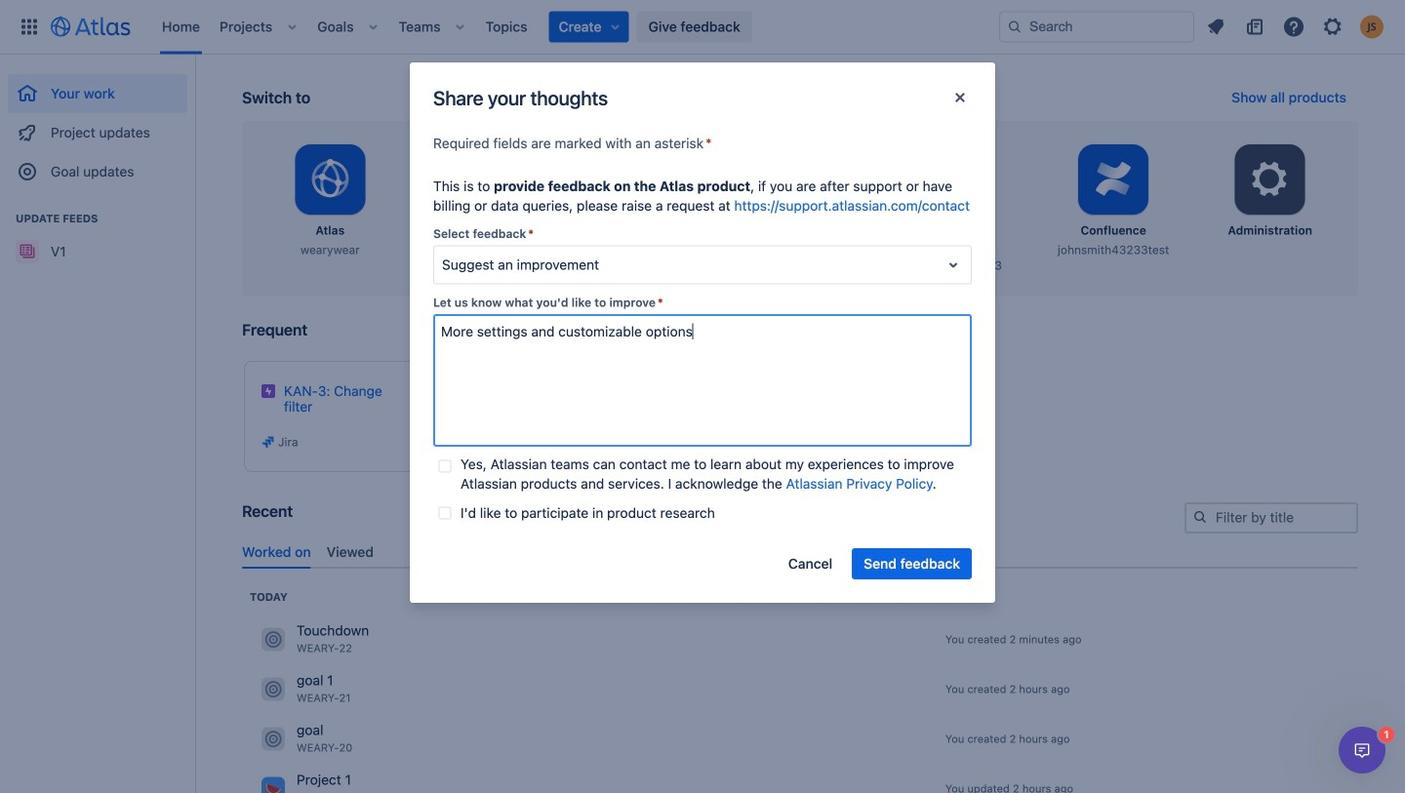 Task type: locate. For each thing, give the bounding box(es) containing it.
2 townsquare image from the top
[[262, 777, 285, 793]]

tab list
[[234, 536, 1366, 569]]

1 vertical spatial townsquare image
[[262, 777, 285, 793]]

search image
[[1192, 509, 1208, 525]]

townsquare image
[[262, 628, 285, 651], [262, 727, 285, 751]]

2 townsquare image from the top
[[262, 727, 285, 751]]

group
[[8, 55, 187, 197], [8, 191, 187, 277]]

heading
[[250, 589, 288, 605]]

townsquare image
[[262, 678, 285, 701], [262, 777, 285, 793]]

0 vertical spatial townsquare image
[[262, 628, 285, 651]]

None text field
[[433, 314, 972, 447]]

None search field
[[999, 11, 1194, 42]]

jira image
[[448, 430, 464, 446], [448, 430, 464, 446], [261, 434, 276, 450], [261, 434, 276, 450]]

search image
[[1007, 19, 1023, 35]]

1 vertical spatial townsquare image
[[262, 727, 285, 751]]

1 townsquare image from the top
[[262, 678, 285, 701]]

close modal image
[[949, 86, 972, 109]]

0 vertical spatial townsquare image
[[262, 678, 285, 701]]

banner
[[0, 0, 1405, 55]]



Task type: vqa. For each thing, say whether or not it's contained in the screenshot.
topmost Finish Project image
no



Task type: describe. For each thing, give the bounding box(es) containing it.
top element
[[12, 0, 999, 54]]

help image
[[1282, 15, 1306, 39]]

Search field
[[999, 11, 1194, 42]]

open image
[[942, 253, 965, 277]]

1 townsquare image from the top
[[262, 628, 285, 651]]

1 group from the top
[[8, 55, 187, 197]]

2 group from the top
[[8, 191, 187, 277]]

Filter by title field
[[1187, 505, 1356, 532]]

settings image
[[1247, 156, 1294, 203]]



